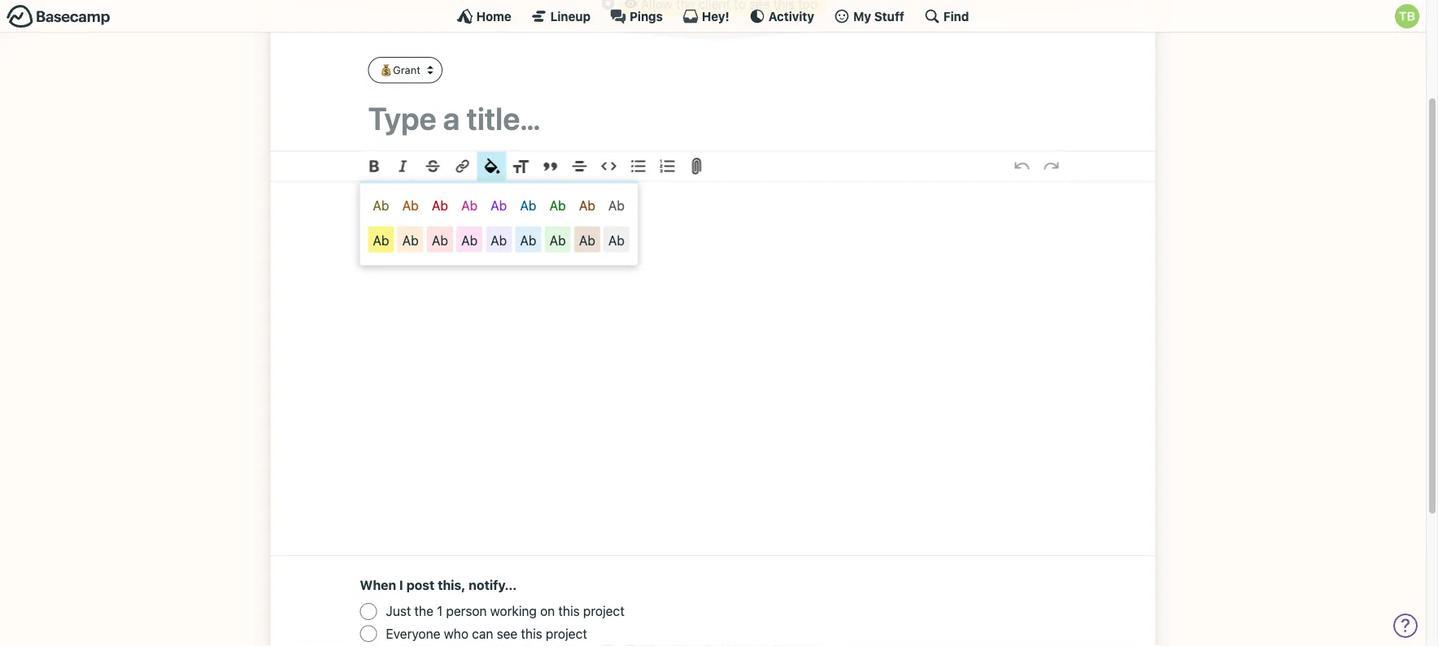 Task type: vqa. For each thing, say whether or not it's contained in the screenshot.
To-dos
no



Task type: locate. For each thing, give the bounding box(es) containing it.
tim burton image
[[1396, 4, 1420, 28]]

grant
[[393, 64, 421, 77]]

project
[[583, 605, 625, 620], [546, 627, 587, 642]]

this
[[559, 605, 580, 620], [521, 627, 543, 642]]

0 vertical spatial project
[[583, 605, 625, 620]]

lineup
[[551, 9, 591, 23]]

1 vertical spatial project
[[546, 627, 587, 642]]

find button
[[924, 8, 969, 24]]

1 horizontal spatial this
[[559, 605, 580, 620]]

activity
[[769, 9, 815, 23]]

project down on
[[546, 627, 587, 642]]

project right on
[[583, 605, 625, 620]]

switch accounts image
[[7, 4, 111, 29]]

pings
[[630, 9, 663, 23]]

lineup link
[[531, 8, 591, 24]]

working
[[490, 605, 537, 620]]

home link
[[457, 8, 512, 24]]

Type a title… text field
[[368, 100, 1058, 137]]

this,
[[438, 579, 466, 594]]

1 vertical spatial this
[[521, 627, 543, 642]]

1
[[437, 605, 443, 620]]

see
[[497, 627, 518, 642]]

this right on
[[559, 605, 580, 620]]

activity link
[[749, 8, 815, 24]]

0 horizontal spatial this
[[521, 627, 543, 642]]

find
[[944, 9, 969, 23]]

this right see
[[521, 627, 543, 642]]

💰 grant
[[380, 64, 421, 77]]

Write away… text field
[[319, 182, 1107, 537]]

hey! button
[[683, 8, 730, 24]]



Task type: describe. For each thing, give the bounding box(es) containing it.
my stuff
[[854, 9, 905, 23]]

💰
[[380, 64, 390, 77]]

on
[[540, 605, 555, 620]]

my stuff button
[[834, 8, 905, 24]]

everyone         who can see this project
[[386, 627, 587, 642]]

can
[[472, 627, 493, 642]]

who
[[444, 627, 469, 642]]

main element
[[0, 0, 1426, 33]]

the
[[415, 605, 434, 620]]

i
[[400, 579, 403, 594]]

0 vertical spatial this
[[559, 605, 580, 620]]

just
[[386, 605, 411, 620]]

my
[[854, 9, 872, 23]]

stuff
[[875, 9, 905, 23]]

everyone
[[386, 627, 441, 642]]

notify…
[[469, 579, 517, 594]]

💰 grant button
[[368, 57, 443, 84]]

pings button
[[610, 8, 663, 24]]

home
[[477, 9, 512, 23]]

just the 1 person working on this project
[[386, 605, 625, 620]]

post
[[407, 579, 435, 594]]

when
[[360, 579, 396, 594]]

when i post this, notify…
[[360, 579, 517, 594]]

person
[[446, 605, 487, 620]]

hey!
[[702, 9, 730, 23]]



